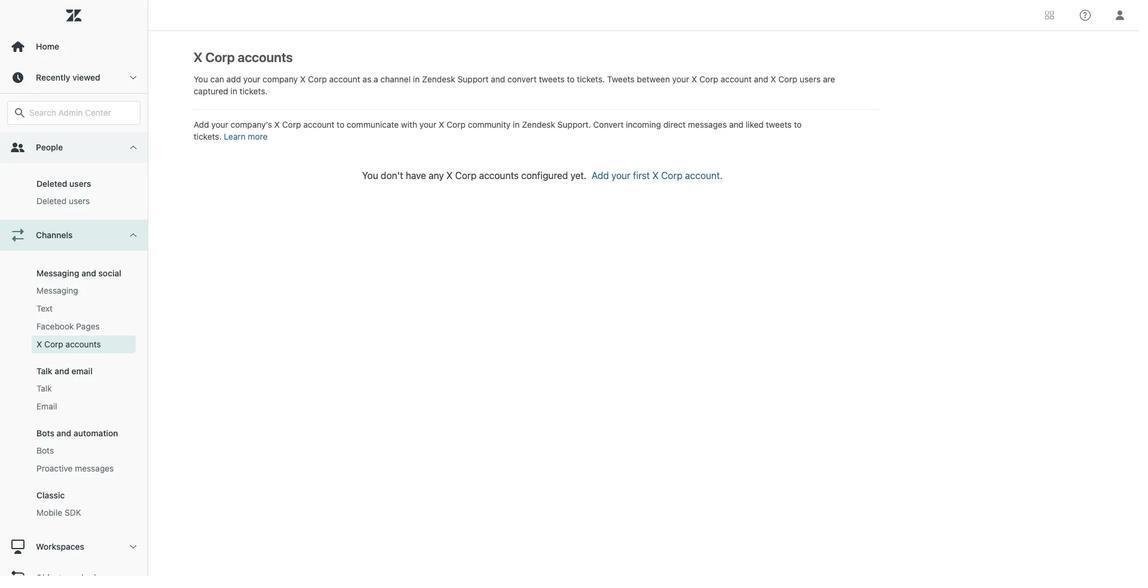 Task type: vqa. For each thing, say whether or not it's contained in the screenshot.
Recently Viewed 'DROPDOWN BUTTON'
yes



Task type: describe. For each thing, give the bounding box(es) containing it.
1 deleted users from the top
[[36, 179, 91, 189]]

facebook pages element
[[36, 321, 100, 333]]

channels button
[[0, 220, 148, 251]]

bots for bots
[[36, 446, 54, 456]]

email
[[71, 367, 93, 377]]

1 vertical spatial users
[[69, 179, 91, 189]]

messaging for messaging
[[36, 286, 78, 296]]

text link
[[32, 300, 136, 318]]

people
[[36, 143, 63, 152]]

automation
[[74, 429, 118, 439]]

end
[[64, 152, 78, 162]]

delete end users
[[36, 152, 102, 162]]

classic
[[36, 491, 65, 501]]

proactive messages element
[[36, 463, 114, 475]]

email
[[36, 402, 57, 412]]

2 deleted from the top
[[36, 196, 67, 206]]

users inside deleted users link
[[69, 196, 90, 206]]

Search Admin Center field
[[29, 108, 133, 118]]

x corp accounts element
[[36, 339, 101, 351]]

sdk
[[65, 508, 81, 518]]

mobile sdk link
[[32, 505, 136, 523]]

talk and email element
[[36, 367, 93, 377]]

recently
[[36, 73, 70, 83]]

classic element
[[36, 491, 65, 501]]

email element
[[36, 401, 57, 413]]

messaging for messaging and social
[[36, 269, 79, 279]]

messaging and social
[[36, 269, 121, 279]]

import organizations
[[36, 134, 116, 144]]

tree item containing channels
[[0, 220, 148, 532]]

text
[[36, 304, 53, 314]]

messages
[[75, 464, 114, 474]]

facebook
[[36, 322, 74, 332]]

user menu image
[[1113, 7, 1128, 23]]

channels
[[36, 230, 73, 240]]

recently viewed button
[[0, 62, 148, 93]]

2 deleted users element from the top
[[36, 195, 90, 207]]

mobile sdk element
[[36, 508, 81, 520]]

zendesk products image
[[1046, 11, 1054, 19]]



Task type: locate. For each thing, give the bounding box(es) containing it.
1 messaging from the top
[[36, 269, 79, 279]]

corp
[[44, 340, 63, 350]]

x corp accounts link
[[32, 336, 136, 354]]

1 vertical spatial deleted users element
[[36, 195, 90, 207]]

proactive
[[36, 464, 73, 474]]

delete end users element
[[36, 151, 102, 163]]

2 tree item from the top
[[0, 220, 148, 532]]

deleted down delete
[[36, 179, 67, 189]]

talk for talk and email
[[36, 367, 52, 377]]

0 vertical spatial users
[[81, 152, 102, 162]]

talk up talk element
[[36, 367, 52, 377]]

talk inside talk link
[[36, 384, 52, 394]]

delete end users link
[[32, 148, 136, 166]]

deleted
[[36, 179, 67, 189], [36, 196, 67, 206]]

x corp accounts
[[36, 340, 101, 350]]

0 vertical spatial deleted users element
[[36, 179, 91, 189]]

mobile sdk
[[36, 508, 81, 518]]

2 deleted users from the top
[[36, 196, 90, 206]]

users inside delete end users element
[[81, 152, 102, 162]]

0 vertical spatial talk
[[36, 367, 52, 377]]

workspaces button
[[0, 532, 148, 563]]

0 vertical spatial bots
[[36, 429, 54, 439]]

bots and automation element
[[36, 429, 118, 439]]

messaging and social element
[[36, 269, 121, 279]]

pages
[[76, 322, 100, 332]]

bots for bots and automation
[[36, 429, 54, 439]]

talk link
[[32, 380, 136, 398]]

deleted users inside deleted users link
[[36, 196, 90, 206]]

proactive messages link
[[32, 460, 136, 478]]

import
[[36, 134, 62, 144]]

recently viewed
[[36, 73, 100, 83]]

1 vertical spatial deleted
[[36, 196, 67, 206]]

1 vertical spatial and
[[55, 367, 69, 377]]

users up channels dropdown button
[[69, 196, 90, 206]]

2 messaging from the top
[[36, 286, 78, 296]]

messaging inside messaging link
[[36, 286, 78, 296]]

1 tree item from the top
[[0, 0, 148, 220]]

messaging
[[36, 269, 79, 279], [36, 286, 78, 296]]

deleted up channels
[[36, 196, 67, 206]]

and up bots link
[[57, 429, 71, 439]]

home button
[[0, 31, 148, 62]]

viewed
[[72, 73, 100, 83]]

and for messaging
[[81, 269, 96, 279]]

1 vertical spatial messaging
[[36, 286, 78, 296]]

deleted users up channels
[[36, 196, 90, 206]]

help image
[[1080, 10, 1091, 21]]

facebook pages link
[[32, 318, 136, 336]]

talk element
[[36, 383, 52, 395]]

mobile
[[36, 508, 62, 518]]

1 deleted from the top
[[36, 179, 67, 189]]

and left email
[[55, 367, 69, 377]]

x
[[36, 340, 42, 350]]

import organizations link
[[32, 130, 136, 148]]

1 talk from the top
[[36, 367, 52, 377]]

tree
[[0, 0, 148, 577]]

1 bots from the top
[[36, 429, 54, 439]]

messaging element
[[36, 285, 78, 297]]

people group
[[0, 0, 148, 220]]

deleted users link
[[32, 193, 136, 210]]

deleted users up deleted users link
[[36, 179, 91, 189]]

bots link
[[32, 442, 136, 460]]

text element
[[36, 303, 53, 315]]

tree item
[[0, 0, 148, 220], [0, 220, 148, 532]]

none search field inside primary element
[[1, 101, 146, 125]]

1 vertical spatial bots
[[36, 446, 54, 456]]

talk
[[36, 367, 52, 377], [36, 384, 52, 394]]

workspaces
[[36, 543, 84, 552]]

deleted users element
[[36, 179, 91, 189], [36, 195, 90, 207]]

messaging up messaging element
[[36, 269, 79, 279]]

tree item containing import organizations
[[0, 0, 148, 220]]

delete
[[36, 152, 61, 162]]

users
[[81, 152, 102, 162], [69, 179, 91, 189], [69, 196, 90, 206]]

social
[[98, 269, 121, 279]]

None search field
[[1, 101, 146, 125]]

1 vertical spatial talk
[[36, 384, 52, 394]]

bots and automation
[[36, 429, 118, 439]]

users down organizations
[[81, 152, 102, 162]]

deleted users element up deleted users link
[[36, 179, 91, 189]]

primary element
[[0, 0, 148, 577]]

0 vertical spatial deleted users
[[36, 179, 91, 189]]

facebook pages
[[36, 322, 100, 332]]

0 vertical spatial deleted
[[36, 179, 67, 189]]

bots up proactive
[[36, 446, 54, 456]]

bots
[[36, 429, 54, 439], [36, 446, 54, 456]]

0 vertical spatial and
[[81, 269, 96, 279]]

messaging link
[[32, 282, 136, 300]]

and for bots
[[57, 429, 71, 439]]

2 vertical spatial users
[[69, 196, 90, 206]]

talk for talk
[[36, 384, 52, 394]]

accounts
[[66, 340, 101, 350]]

email link
[[32, 398, 136, 416]]

people button
[[0, 132, 148, 163]]

and
[[81, 269, 96, 279], [55, 367, 69, 377], [57, 429, 71, 439]]

1 vertical spatial deleted users
[[36, 196, 90, 206]]

talk up email
[[36, 384, 52, 394]]

channels group
[[0, 251, 148, 532]]

deleted users element up channels
[[36, 195, 90, 207]]

import organizations element
[[36, 133, 116, 145]]

and up messaging link
[[81, 269, 96, 279]]

bots up the bots element at the left of the page
[[36, 429, 54, 439]]

and for talk
[[55, 367, 69, 377]]

0 vertical spatial messaging
[[36, 269, 79, 279]]

2 bots from the top
[[36, 446, 54, 456]]

tree containing import organizations
[[0, 0, 148, 577]]

deleted users
[[36, 179, 91, 189], [36, 196, 90, 206]]

home
[[36, 42, 59, 51]]

2 vertical spatial and
[[57, 429, 71, 439]]

2 talk from the top
[[36, 384, 52, 394]]

bots element
[[36, 445, 54, 457]]

messaging up text
[[36, 286, 78, 296]]

organizations
[[64, 134, 116, 144]]

proactive messages
[[36, 464, 114, 474]]

users up deleted users link
[[69, 179, 91, 189]]

1 deleted users element from the top
[[36, 179, 91, 189]]

talk and email
[[36, 367, 93, 377]]



